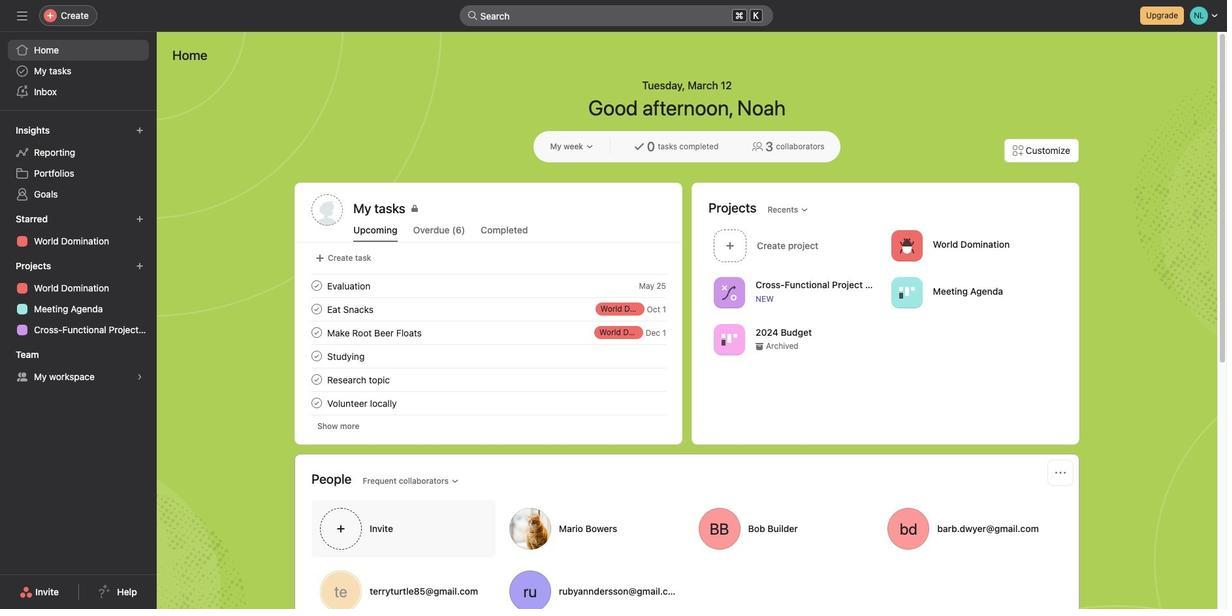 Task type: locate. For each thing, give the bounding box(es) containing it.
new project or portfolio image
[[136, 263, 144, 270]]

1 mark complete checkbox from the top
[[309, 278, 325, 294]]

0 vertical spatial mark complete image
[[309, 278, 325, 294]]

mark complete image
[[309, 278, 325, 294], [309, 302, 325, 317]]

add items to starred image
[[136, 215, 144, 223]]

5 mark complete checkbox from the top
[[309, 396, 325, 411]]

board image
[[722, 332, 737, 348]]

projects element
[[0, 255, 157, 343]]

None field
[[459, 5, 773, 26]]

global element
[[0, 32, 157, 110]]

Mark complete checkbox
[[309, 349, 325, 364]]

hide sidebar image
[[17, 10, 27, 21]]

prominent image
[[467, 10, 478, 21]]

Mark complete checkbox
[[309, 278, 325, 294], [309, 302, 325, 317], [309, 325, 325, 341], [309, 372, 325, 388], [309, 396, 325, 411]]

mark complete image
[[309, 325, 325, 341], [309, 349, 325, 364], [309, 372, 325, 388], [309, 396, 325, 411]]

3 mark complete image from the top
[[309, 372, 325, 388]]

1 vertical spatial mark complete image
[[309, 302, 325, 317]]

3 mark complete checkbox from the top
[[309, 325, 325, 341]]

line_and_symbols image
[[722, 285, 737, 301]]



Task type: vqa. For each thing, say whether or not it's contained in the screenshot.
TASK inside the button
no



Task type: describe. For each thing, give the bounding box(es) containing it.
1 mark complete image from the top
[[309, 278, 325, 294]]

bug image
[[899, 238, 915, 254]]

4 mark complete checkbox from the top
[[309, 372, 325, 388]]

4 mark complete image from the top
[[309, 396, 325, 411]]

starred element
[[0, 208, 157, 255]]

Search tasks, projects, and more text field
[[459, 5, 773, 26]]

insights element
[[0, 119, 157, 208]]

1 mark complete image from the top
[[309, 325, 325, 341]]

board image
[[899, 285, 915, 301]]

new insights image
[[136, 127, 144, 135]]

add profile photo image
[[311, 195, 343, 226]]

teams element
[[0, 343, 157, 391]]

2 mark complete image from the top
[[309, 349, 325, 364]]

2 mark complete image from the top
[[309, 302, 325, 317]]

2 mark complete checkbox from the top
[[309, 302, 325, 317]]

see details, my workspace image
[[136, 374, 144, 381]]



